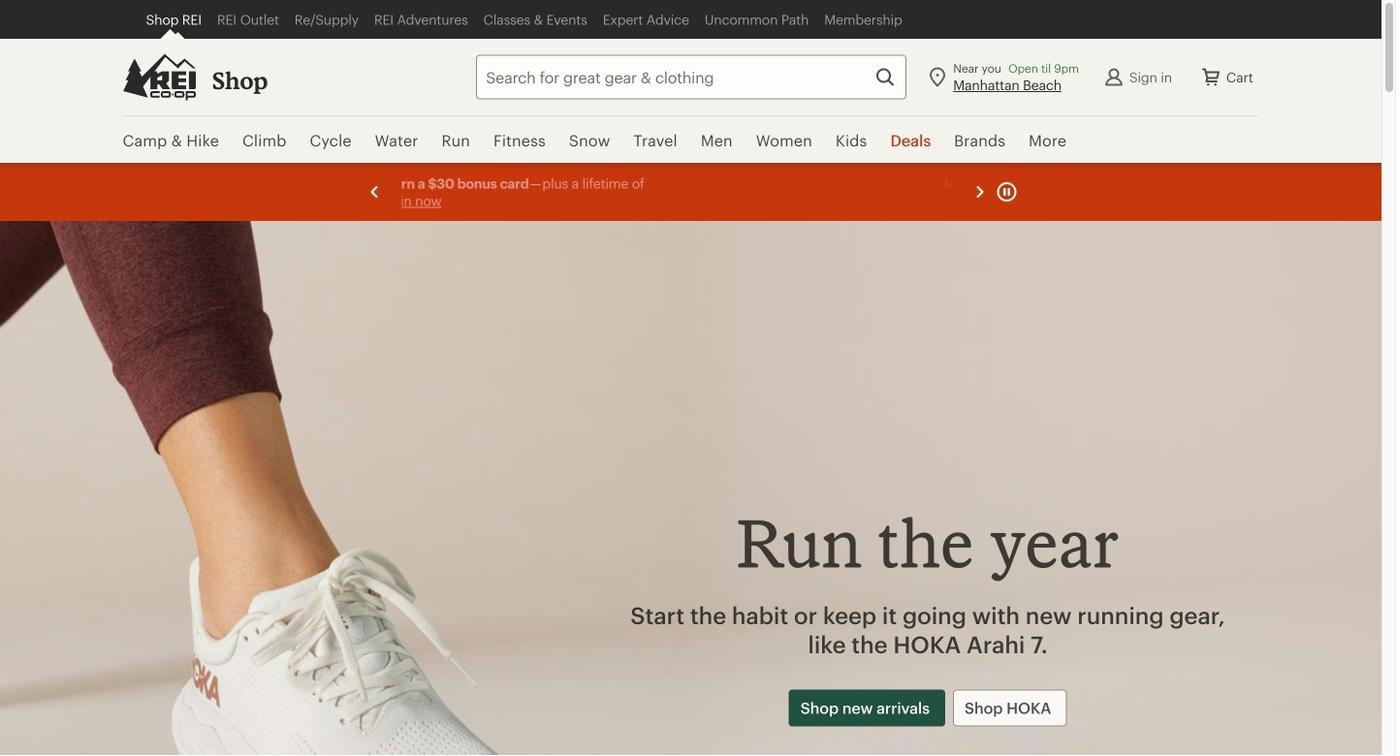 Task type: describe. For each thing, give the bounding box(es) containing it.
promotional messages marquee
[[0, 163, 1382, 221]]

shopping cart is empty image
[[1200, 65, 1223, 89]]

Search for great gear & clothing text field
[[476, 55, 907, 99]]



Task type: locate. For each thing, give the bounding box(es) containing it.
pause banner message scrolling image
[[995, 180, 1019, 204]]

banner
[[0, 0, 1382, 165]]

search image
[[874, 65, 897, 89]]

next message image
[[968, 180, 992, 204]]

None field
[[476, 55, 907, 99]]

the new hoka arahi 7. add some crisp to your run. image
[[0, 221, 1382, 755]]

None search field
[[441, 55, 907, 99]]

previous message image
[[363, 180, 386, 204]]

rei co-op, go to rei.com home page image
[[123, 54, 196, 100]]



Task type: vqa. For each thing, say whether or not it's contained in the screenshot.
Compare
no



